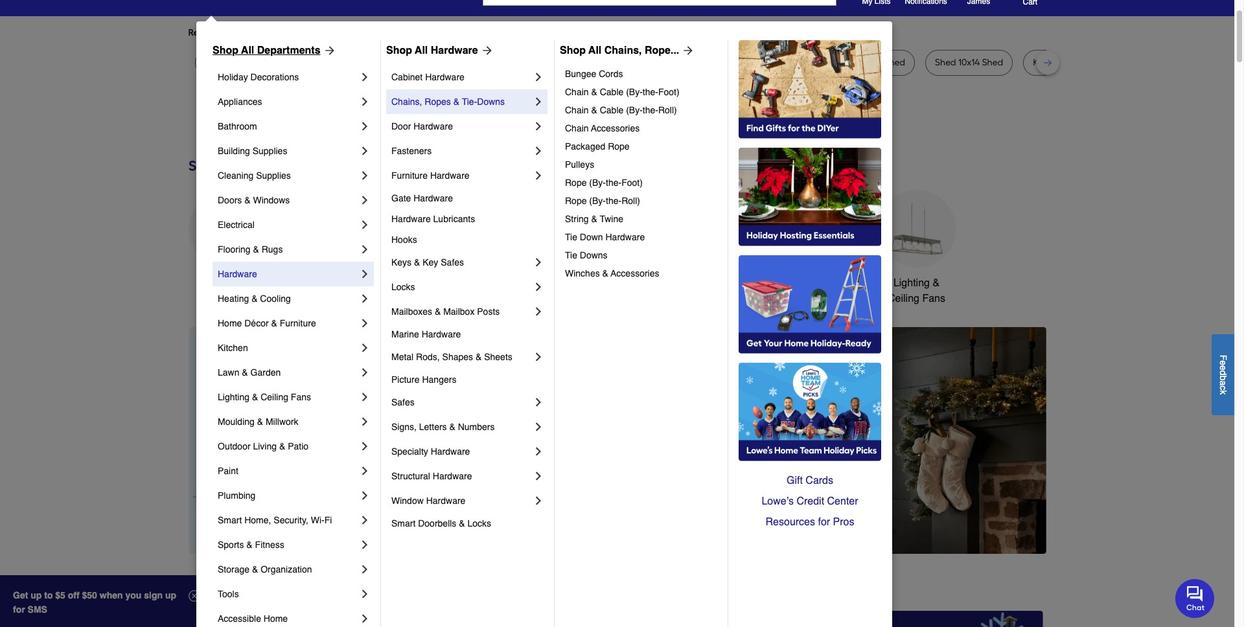 Task type: vqa. For each thing, say whether or not it's contained in the screenshot.
'Ceiling' in "Lighting & Ceiling Fans" link
yes



Task type: describe. For each thing, give the bounding box(es) containing it.
chevron right image for flooring & rugs
[[358, 243, 371, 256]]

arrow left image
[[429, 441, 442, 454]]

sports
[[218, 540, 244, 550]]

string & twine link
[[565, 210, 719, 228]]

rope for rope (by-the-foot)
[[565, 178, 587, 188]]

marine
[[391, 329, 419, 340]]

plumbing link
[[218, 484, 358, 508]]

supplies for building supplies
[[253, 146, 287, 156]]

0 horizontal spatial lighting & ceiling fans
[[218, 392, 311, 402]]

gate hardware
[[391, 193, 453, 204]]

smart home, security, wi-fi link
[[218, 508, 358, 533]]

moulding
[[218, 417, 255, 427]]

winches & accessories
[[565, 268, 659, 279]]

gift
[[787, 475, 803, 487]]

(by- up "string & twine"
[[589, 196, 606, 206]]

holiday decorations link
[[218, 65, 358, 89]]

cleaning supplies link
[[218, 163, 358, 188]]

0 vertical spatial appliances
[[218, 97, 262, 107]]

cabinet hardware
[[391, 72, 465, 82]]

shapes
[[442, 352, 473, 362]]

chevron right image for appliances
[[358, 95, 371, 108]]

hardware up hardware lubricants
[[414, 193, 453, 204]]

furniture hardware link
[[391, 163, 532, 188]]

lowe's credit center
[[762, 496, 859, 507]]

metal rods, shapes & sheets
[[391, 352, 513, 362]]

chevron right image for kitchen
[[358, 342, 371, 355]]

hardware inside "link"
[[606, 232, 645, 242]]

christmas
[[401, 277, 448, 289]]

resources for pros link
[[739, 512, 881, 533]]

lowe's wishes you and your family a happy hanukkah. image
[[188, 110, 1046, 142]]

1 horizontal spatial locks
[[468, 519, 491, 529]]

for up departments
[[293, 27, 304, 38]]

0 vertical spatial downs
[[477, 97, 505, 107]]

signs, letters & numbers link
[[391, 415, 532, 439]]

1 horizontal spatial tools
[[314, 277, 338, 289]]

shop all departments
[[213, 45, 321, 56]]

recommended
[[188, 27, 251, 38]]

rope (by-the-foot)
[[565, 178, 643, 188]]

chain & cable (by-the-foot)
[[565, 87, 680, 97]]

chain & cable (by-the-roll) link
[[565, 101, 719, 119]]

1 vertical spatial fans
[[291, 392, 311, 402]]

kitchen for kitchen faucets
[[486, 277, 520, 289]]

cooling
[[260, 294, 291, 304]]

building supplies link
[[218, 139, 358, 163]]

hardware down ropes
[[414, 121, 453, 132]]

hardie board
[[677, 57, 732, 68]]

f
[[1219, 355, 1229, 360]]

outdoor living & patio link
[[218, 434, 358, 459]]

shed for shed outdoor storage
[[762, 57, 783, 68]]

specialty hardware
[[391, 447, 470, 457]]

chevron right image for specialty hardware
[[532, 445, 545, 458]]

cable for foot)
[[600, 87, 624, 97]]

the- down bungee cords link
[[643, 87, 658, 97]]

structural
[[391, 471, 430, 482]]

flooring
[[218, 244, 251, 255]]

arrow right image for shop all chains, rope...
[[679, 44, 695, 57]]

1 vertical spatial safes
[[391, 397, 415, 408]]

electrical link
[[218, 213, 358, 237]]

door
[[391, 121, 411, 132]]

appliances link
[[218, 89, 358, 114]]

chevron right image for accessible home
[[358, 612, 371, 625]]

ceiling inside button
[[888, 293, 920, 305]]

mailboxes
[[391, 307, 432, 317]]

home for smart home
[[820, 277, 847, 289]]

holiday hosting essentials. image
[[739, 148, 881, 246]]

hardware up window hardware link at left bottom
[[433, 471, 472, 482]]

1 up from the left
[[31, 590, 42, 601]]

0 vertical spatial accessories
[[591, 123, 640, 134]]

window
[[391, 496, 424, 506]]

lighting & ceiling fans button
[[878, 190, 956, 307]]

up to 25 percent off select small appliances. image
[[482, 611, 753, 627]]

find gifts for the diyer. image
[[739, 40, 881, 139]]

(by- up chain & cable (by-the-roll) link
[[626, 87, 643, 97]]

cords
[[599, 69, 623, 79]]

windows
[[253, 195, 290, 205]]

pros
[[833, 517, 855, 528]]

chevron right image for home décor & furniture
[[358, 317, 371, 330]]

chevron right image for window hardware
[[532, 495, 545, 507]]

organization
[[261, 565, 312, 575]]

smart home, security, wi-fi
[[218, 515, 332, 526]]

1 horizontal spatial foot)
[[658, 87, 680, 97]]

1 e from the top
[[1219, 360, 1229, 365]]

recommended searches for you
[[188, 27, 321, 38]]

& inside outdoor tools & equipment
[[651, 277, 658, 289]]

twine
[[600, 214, 624, 224]]

10x14
[[959, 57, 980, 68]]

& inside 'link'
[[591, 214, 597, 224]]

chevron right image for cleaning supplies
[[358, 169, 371, 182]]

lubricants
[[433, 214, 475, 224]]

1 vertical spatial furniture
[[280, 318, 316, 329]]

smart for smart doorbells & locks
[[391, 519, 416, 529]]

hangers
[[422, 375, 457, 385]]

all for hardware
[[415, 45, 428, 56]]

chevron right image for smart home, security, wi-fi
[[358, 514, 371, 527]]

picture hangers link
[[391, 369, 545, 390]]

0 vertical spatial locks
[[391, 282, 415, 292]]

scroll to item #2 image
[[697, 531, 729, 536]]

lighting inside lighting & ceiling fans link
[[218, 392, 250, 402]]

shop all chains, rope... link
[[560, 43, 695, 58]]

$50
[[82, 590, 97, 601]]

resources
[[766, 517, 815, 528]]

tools link
[[218, 582, 358, 607]]

hardware down "fasteners" link
[[430, 170, 470, 181]]

packaged
[[565, 141, 606, 152]]

posts
[[477, 307, 500, 317]]

chevron right image for heating & cooling
[[358, 292, 371, 305]]

chevron right image for storage & organization
[[358, 563, 371, 576]]

gift cards
[[787, 475, 834, 487]]

board
[[707, 57, 732, 68]]

arrow right image inside shop all departments link
[[321, 44, 336, 57]]

string
[[565, 214, 589, 224]]

chevron right image for holiday decorations
[[358, 71, 371, 84]]

chevron right image for furniture hardware
[[532, 169, 545, 182]]

doorbells
[[418, 519, 457, 529]]

chevron right image for plumbing
[[358, 489, 371, 502]]

decorations for holiday
[[251, 72, 299, 82]]

for up shop all hardware
[[408, 27, 419, 38]]

1 horizontal spatial arrow right image
[[1022, 441, 1035, 454]]

chevron right image for doors & windows
[[358, 194, 371, 207]]

foot) inside 'link'
[[622, 178, 643, 188]]

lawn & garden link
[[218, 360, 358, 385]]

plumbing
[[218, 491, 256, 501]]

tie down hardware link
[[565, 228, 719, 246]]

home décor & furniture
[[218, 318, 316, 329]]

tools inside outdoor tools & equipment
[[624, 277, 649, 289]]

appliances button
[[188, 190, 266, 291]]

décor
[[245, 318, 269, 329]]

0 vertical spatial furniture
[[391, 170, 428, 181]]

up to 35 percent off select grills and accessories. image
[[773, 611, 1044, 627]]

chains, ropes & tie-downs
[[391, 97, 505, 107]]

home décor & furniture link
[[218, 311, 358, 336]]

flooring & rugs
[[218, 244, 283, 255]]

hardware up the smart doorbells & locks
[[426, 496, 466, 506]]

appliances inside button
[[202, 277, 253, 289]]

tools button
[[287, 190, 365, 291]]

chevron right image for door hardware
[[532, 120, 545, 133]]

chains, ropes & tie-downs link
[[391, 89, 532, 114]]

2 e from the top
[[1219, 365, 1229, 370]]

building
[[218, 146, 250, 156]]

rope (by-the-roll) link
[[565, 192, 719, 210]]

winches & accessories link
[[565, 264, 719, 283]]

chevron right image for safes
[[532, 396, 545, 409]]

equipment
[[596, 293, 646, 305]]

the- up "twine"
[[606, 196, 622, 206]]

you for recommended searches for you
[[306, 27, 321, 38]]

rods,
[[416, 352, 440, 362]]

window hardware
[[391, 496, 466, 506]]

chat invite button image
[[1176, 579, 1215, 618]]

chevron right image for outdoor living & patio
[[358, 440, 371, 453]]

0 horizontal spatial bathroom
[[218, 121, 257, 132]]

Search Query text field
[[483, 0, 778, 5]]

chevron right image for mailboxes & mailbox posts
[[532, 305, 545, 318]]

chevron right image for signs, letters & numbers
[[532, 421, 545, 434]]

picture hangers
[[391, 375, 457, 385]]

all for chains,
[[589, 45, 602, 56]]

(by- inside 'link'
[[589, 178, 606, 188]]

cabinet hardware link
[[391, 65, 532, 89]]

for inside get up to $5 off $50 when you sign up for sms
[[13, 605, 25, 615]]

sports & fitness
[[218, 540, 284, 550]]

more great deals
[[188, 577, 338, 598]]

chevron right image for locks
[[532, 281, 545, 294]]

bungee cords
[[565, 69, 623, 79]]

rope for rope (by-the-roll)
[[565, 196, 587, 206]]

holiday decorations
[[218, 72, 299, 82]]

1 vertical spatial accessories
[[611, 268, 659, 279]]

tie for tie down hardware
[[565, 232, 577, 242]]

heating & cooling
[[218, 294, 291, 304]]

for left pros
[[818, 517, 830, 528]]

key
[[423, 257, 438, 268]]

chevron right image for building supplies
[[358, 145, 371, 157]]



Task type: locate. For each thing, give the bounding box(es) containing it.
paint link
[[218, 459, 358, 484]]

0 vertical spatial roll)
[[658, 105, 677, 115]]

lowe's home team holiday picks. image
[[739, 363, 881, 461]]

garden
[[251, 367, 281, 378]]

0 vertical spatial chain
[[565, 87, 589, 97]]

chains,
[[605, 45, 642, 56], [391, 97, 422, 107]]

smart
[[789, 277, 817, 289], [218, 515, 242, 526], [391, 519, 416, 529]]

the- up the chain accessories link
[[643, 105, 658, 115]]

chains, up quikrete
[[605, 45, 642, 56]]

foot) up rope (by-the-roll) link
[[622, 178, 643, 188]]

chevron right image for fasteners
[[532, 145, 545, 157]]

2 horizontal spatial shop
[[560, 45, 586, 56]]

1 vertical spatial lighting & ceiling fans
[[218, 392, 311, 402]]

chevron right image for tools
[[358, 588, 371, 601]]

fi
[[324, 515, 332, 526]]

downs up the door hardware link
[[477, 97, 505, 107]]

1 vertical spatial outdoor
[[218, 441, 251, 452]]

f e e d b a c k
[[1219, 355, 1229, 395]]

shop for shop all departments
[[213, 45, 239, 56]]

downs down down on the left
[[580, 250, 608, 261]]

tie down hardware
[[565, 232, 645, 242]]

lowe's
[[762, 496, 794, 507]]

0 horizontal spatial home
[[218, 318, 242, 329]]

2 cable from the top
[[600, 105, 624, 115]]

supplies up windows
[[256, 170, 291, 181]]

chevron right image for cabinet hardware
[[532, 71, 545, 84]]

0 horizontal spatial you
[[306, 27, 321, 38]]

2 vertical spatial home
[[264, 614, 288, 624]]

kitchen faucets button
[[484, 190, 562, 291]]

all up cabinet hardware at left top
[[415, 45, 428, 56]]

0 vertical spatial fans
[[923, 293, 946, 305]]

downs
[[477, 97, 505, 107], [580, 250, 608, 261]]

smart home button
[[779, 190, 857, 291]]

kitchen faucets
[[486, 277, 560, 289]]

1 vertical spatial decorations
[[397, 293, 452, 305]]

1 shop from the left
[[213, 45, 239, 56]]

hardware up chains, ropes & tie-downs
[[425, 72, 465, 82]]

home for accessible home
[[264, 614, 288, 624]]

1 horizontal spatial outdoor
[[584, 277, 622, 289]]

(by- up the chain accessories link
[[626, 105, 643, 115]]

cable up chain accessories
[[600, 105, 624, 115]]

up
[[31, 590, 42, 601], [165, 590, 176, 601]]

patio
[[288, 441, 309, 452]]

get your home holiday-ready. image
[[739, 255, 881, 354]]

smart inside button
[[789, 277, 817, 289]]

0 vertical spatial lighting
[[894, 277, 930, 289]]

roll) up 'string & twine' 'link' on the top
[[622, 196, 640, 206]]

chain for chain accessories
[[565, 123, 589, 134]]

locks down keys
[[391, 282, 415, 292]]

arrow right image inside shop all chains, rope... link
[[679, 44, 695, 57]]

0 horizontal spatial lighting
[[218, 392, 250, 402]]

scroll to item #3 element
[[729, 529, 762, 537]]

foot) up chain & cable (by-the-roll) link
[[658, 87, 680, 97]]

1 vertical spatial supplies
[[256, 170, 291, 181]]

kitchen inside button
[[486, 277, 520, 289]]

living
[[253, 441, 277, 452]]

2 tie from the top
[[565, 250, 577, 261]]

locks down window hardware link at left bottom
[[468, 519, 491, 529]]

None search field
[[483, 0, 837, 18]]

bathroom inside button
[[697, 277, 742, 289]]

chevron right image for paint
[[358, 465, 371, 478]]

accessories down chain & cable (by-the-roll)
[[591, 123, 640, 134]]

chevron right image for keys & key safes
[[532, 256, 545, 269]]

3 all from the left
[[589, 45, 602, 56]]

accessories
[[591, 123, 640, 134], [611, 268, 659, 279]]

1 shed from the left
[[762, 57, 783, 68]]

hardware lubricants link
[[391, 209, 545, 229]]

get up to 2 free select tools or batteries when you buy 1 with select purchases. image
[[191, 611, 461, 627]]

1 horizontal spatial fans
[[923, 293, 946, 305]]

0 vertical spatial outdoor
[[584, 277, 622, 289]]

storage
[[218, 565, 250, 575]]

all for departments
[[241, 45, 254, 56]]

accessories down "tie downs" link
[[611, 268, 659, 279]]

hardware down flooring
[[218, 269, 257, 279]]

shed outdoor storage
[[762, 57, 855, 68]]

kitchen up 'posts'
[[486, 277, 520, 289]]

outdoor up equipment
[[584, 277, 622, 289]]

cable down cords
[[600, 87, 624, 97]]

b
[[1219, 375, 1229, 381]]

1 vertical spatial ceiling
[[261, 392, 288, 402]]

chains, inside shop all chains, rope... link
[[605, 45, 642, 56]]

chevron right image for bathroom
[[358, 120, 371, 133]]

0 horizontal spatial tools
[[218, 589, 239, 600]]

0 vertical spatial rope
[[608, 141, 630, 152]]

chevron right image for hardware
[[358, 268, 371, 281]]

paint
[[218, 466, 238, 476]]

1 all from the left
[[241, 45, 254, 56]]

rope
[[608, 141, 630, 152], [565, 178, 587, 188], [565, 196, 587, 206]]

3 chain from the top
[[565, 123, 589, 134]]

2 horizontal spatial home
[[820, 277, 847, 289]]

hardware up cabinet hardware link
[[431, 45, 478, 56]]

tie downs
[[565, 250, 608, 261]]

0 horizontal spatial fans
[[291, 392, 311, 402]]

hardie
[[677, 57, 705, 68]]

hooks link
[[391, 229, 545, 250]]

accessible home link
[[218, 607, 358, 627]]

home inside 'link'
[[264, 614, 288, 624]]

lowe's credit center link
[[739, 491, 881, 512]]

more inside recommended searches for you heading
[[332, 27, 353, 38]]

outdoor living & patio
[[218, 441, 309, 452]]

tie downs link
[[565, 246, 719, 264]]

lighting & ceiling fans inside button
[[888, 277, 946, 305]]

smart for smart home
[[789, 277, 817, 289]]

rope inside 'link'
[[565, 178, 587, 188]]

chevron right image
[[358, 71, 371, 84], [358, 120, 371, 133], [532, 120, 545, 133], [358, 169, 371, 182], [532, 169, 545, 182], [358, 218, 371, 231], [358, 243, 371, 256], [358, 268, 371, 281], [532, 281, 545, 294], [358, 317, 371, 330], [358, 342, 371, 355], [358, 391, 371, 404], [532, 396, 545, 409], [358, 415, 371, 428], [532, 421, 545, 434], [358, 440, 371, 453], [532, 470, 545, 483], [358, 514, 371, 527], [358, 563, 371, 576], [358, 588, 371, 601]]

up left to
[[31, 590, 42, 601]]

1 chain from the top
[[565, 87, 589, 97]]

chain for chain & cable (by-the-roll)
[[565, 105, 589, 115]]

keys & key safes link
[[391, 250, 532, 275]]

1 vertical spatial appliances
[[202, 277, 253, 289]]

off
[[68, 590, 80, 601]]

chevron right image for moulding & millwork
[[358, 415, 371, 428]]

arrow right image inside shop all hardware link
[[478, 44, 494, 57]]

roll) up the chain accessories link
[[658, 105, 677, 115]]

0 horizontal spatial all
[[241, 45, 254, 56]]

cleaning supplies
[[218, 170, 291, 181]]

1 vertical spatial cable
[[600, 105, 624, 115]]

outdoor tools & equipment button
[[582, 190, 660, 307]]

0 horizontal spatial outdoor
[[218, 441, 251, 452]]

0 vertical spatial tie
[[565, 232, 577, 242]]

arrow right image for shop all hardware
[[478, 44, 494, 57]]

arrow right image up cabinet hardware link
[[478, 44, 494, 57]]

1 horizontal spatial decorations
[[397, 293, 452, 305]]

chain accessories
[[565, 123, 640, 134]]

0 horizontal spatial chains,
[[391, 97, 422, 107]]

1 cable from the top
[[600, 87, 624, 97]]

1 horizontal spatial safes
[[441, 257, 464, 268]]

0 vertical spatial bathroom
[[218, 121, 257, 132]]

credit
[[797, 496, 824, 507]]

chevron right image
[[532, 71, 545, 84], [358, 95, 371, 108], [532, 95, 545, 108], [358, 145, 371, 157], [532, 145, 545, 157], [358, 194, 371, 207], [532, 256, 545, 269], [358, 292, 371, 305], [532, 305, 545, 318], [532, 351, 545, 364], [358, 366, 371, 379], [532, 445, 545, 458], [358, 465, 371, 478], [358, 489, 371, 502], [532, 495, 545, 507], [358, 539, 371, 552], [358, 612, 371, 625]]

0 vertical spatial decorations
[[251, 72, 299, 82]]

1 horizontal spatial ceiling
[[888, 293, 920, 305]]

2 arrow right image from the left
[[679, 44, 695, 57]]

christmas decorations button
[[385, 190, 463, 307]]

home inside button
[[820, 277, 847, 289]]

0 vertical spatial foot)
[[658, 87, 680, 97]]

1 vertical spatial rope
[[565, 178, 587, 188]]

the- inside 'link'
[[606, 178, 622, 188]]

0 vertical spatial cable
[[600, 87, 624, 97]]

1 horizontal spatial home
[[264, 614, 288, 624]]

outdoor for outdoor tools & equipment
[[584, 277, 622, 289]]

0 horizontal spatial ceiling
[[261, 392, 288, 402]]

cards
[[806, 475, 834, 487]]

chevron right image for chains, ropes & tie-downs
[[532, 95, 545, 108]]

1 horizontal spatial lighting
[[894, 277, 930, 289]]

you
[[306, 27, 321, 38], [421, 27, 437, 38]]

2 all from the left
[[415, 45, 428, 56]]

chevron right image for electrical
[[358, 218, 371, 231]]

1 vertical spatial downs
[[580, 250, 608, 261]]

shed left outdoor
[[762, 57, 783, 68]]

appliances up heating
[[202, 277, 253, 289]]

1 vertical spatial bathroom
[[697, 277, 742, 289]]

shed for shed
[[884, 57, 905, 68]]

1 vertical spatial chain
[[565, 105, 589, 115]]

1 horizontal spatial bathroom
[[697, 277, 742, 289]]

hardware down signs, letters & numbers on the left bottom
[[431, 447, 470, 457]]

supplies inside building supplies link
[[253, 146, 287, 156]]

furniture hardware
[[391, 170, 470, 181]]

ropes
[[425, 97, 451, 107]]

window hardware link
[[391, 489, 532, 513]]

pulleys
[[565, 159, 594, 170]]

the- down 'shop 25 days of deals by category' image
[[606, 178, 622, 188]]

2 vertical spatial chain
[[565, 123, 589, 134]]

safes down picture
[[391, 397, 415, 408]]

chain up chain accessories
[[565, 105, 589, 115]]

3 shed from the left
[[935, 57, 956, 68]]

shed right 10x14
[[982, 57, 1003, 68]]

shed left 10x14
[[935, 57, 956, 68]]

tools down storage on the left bottom of page
[[218, 589, 239, 600]]

0 vertical spatial chains,
[[605, 45, 642, 56]]

structural hardware
[[391, 471, 472, 482]]

0 vertical spatial ceiling
[[888, 293, 920, 305]]

furniture down heating & cooling link
[[280, 318, 316, 329]]

tie-
[[462, 97, 477, 107]]

e up d
[[1219, 360, 1229, 365]]

you up departments
[[306, 27, 321, 38]]

chevron right image for structural hardware
[[532, 470, 545, 483]]

shop down more suggestions for you link
[[386, 45, 412, 56]]

1 vertical spatial foot)
[[622, 178, 643, 188]]

outdoor for outdoor living & patio
[[218, 441, 251, 452]]

mailbox
[[443, 307, 475, 317]]

shop for shop all hardware
[[386, 45, 412, 56]]

safes right "key" on the top left of the page
[[441, 257, 464, 268]]

accessible home
[[218, 614, 288, 624]]

gift cards link
[[739, 471, 881, 491]]

1 horizontal spatial all
[[415, 45, 428, 56]]

2 shop from the left
[[386, 45, 412, 56]]

hardware down "twine"
[[606, 232, 645, 242]]

2 you from the left
[[421, 27, 437, 38]]

1 horizontal spatial arrow right image
[[679, 44, 695, 57]]

shop for shop all chains, rope...
[[560, 45, 586, 56]]

0 horizontal spatial arrow right image
[[478, 44, 494, 57]]

more for more great deals
[[188, 577, 232, 598]]

k
[[1219, 390, 1229, 395]]

tools up equipment
[[624, 277, 649, 289]]

shop all hardware link
[[386, 43, 494, 58]]

smart for smart home, security, wi-fi
[[218, 515, 242, 526]]

1 tie from the top
[[565, 232, 577, 242]]

to
[[44, 590, 53, 601]]

0 horizontal spatial more
[[188, 577, 232, 598]]

lighting inside lighting & ceiling fans button
[[894, 277, 930, 289]]

cabinet
[[391, 72, 423, 82]]

outdoor down the moulding on the bottom of the page
[[218, 441, 251, 452]]

1 vertical spatial chains,
[[391, 97, 422, 107]]

1 horizontal spatial furniture
[[391, 170, 428, 181]]

cleaning
[[218, 170, 254, 181]]

d
[[1219, 370, 1229, 375]]

shop 25 days of deals by category image
[[188, 155, 1046, 177]]

shed for shed 10x14 shed
[[935, 57, 956, 68]]

1 vertical spatial arrow right image
[[1022, 441, 1035, 454]]

1 vertical spatial roll)
[[622, 196, 640, 206]]

1 horizontal spatial you
[[421, 27, 437, 38]]

25 days of deals. don't miss deals every day. same-day delivery on in-stock orders placed by 2 p m. image
[[188, 327, 398, 554]]

rope down pulleys
[[565, 178, 587, 188]]

(by- up rope (by-the-roll)
[[589, 178, 606, 188]]

home
[[820, 277, 847, 289], [218, 318, 242, 329], [264, 614, 288, 624]]

fans inside button
[[923, 293, 946, 305]]

0 vertical spatial kitchen
[[486, 277, 520, 289]]

chevron right image for lighting & ceiling fans
[[358, 391, 371, 404]]

chain for chain & cable (by-the-foot)
[[565, 87, 589, 97]]

tie up winches
[[565, 250, 577, 261]]

shed right storage
[[884, 57, 905, 68]]

2 horizontal spatial tools
[[624, 277, 649, 289]]

decorations inside button
[[397, 293, 452, 305]]

1 horizontal spatial shop
[[386, 45, 412, 56]]

3 shop from the left
[[560, 45, 586, 56]]

shop all hardware
[[386, 45, 478, 56]]

c
[[1219, 386, 1229, 390]]

0 horizontal spatial smart
[[218, 515, 242, 526]]

0 horizontal spatial roll)
[[622, 196, 640, 206]]

doors & windows link
[[218, 188, 358, 213]]

1 vertical spatial lighting
[[218, 392, 250, 402]]

all up bungee cords
[[589, 45, 602, 56]]

cable
[[600, 87, 624, 97], [600, 105, 624, 115]]

arrow right image
[[478, 44, 494, 57], [679, 44, 695, 57]]

arrow right image
[[321, 44, 336, 57], [1022, 441, 1035, 454]]

supplies for cleaning supplies
[[256, 170, 291, 181]]

1 horizontal spatial kitchen
[[486, 277, 520, 289]]

1 horizontal spatial up
[[165, 590, 176, 601]]

0 horizontal spatial locks
[[391, 282, 415, 292]]

more left suggestions
[[332, 27, 353, 38]]

2 horizontal spatial all
[[589, 45, 602, 56]]

hardware up hooks
[[391, 214, 431, 224]]

appliances down holiday
[[218, 97, 262, 107]]

chevron right image for sports & fitness
[[358, 539, 371, 552]]

recommended searches for you heading
[[188, 27, 1046, 40]]

you up shop all hardware
[[421, 27, 437, 38]]

2 up from the left
[[165, 590, 176, 601]]

supplies up cleaning supplies
[[253, 146, 287, 156]]

1 horizontal spatial chains,
[[605, 45, 642, 56]]

1 arrow right image from the left
[[478, 44, 494, 57]]

1 vertical spatial home
[[218, 318, 242, 329]]

chain up packaged
[[565, 123, 589, 134]]

faucets
[[523, 277, 560, 289]]

0 horizontal spatial downs
[[477, 97, 505, 107]]

tools
[[314, 277, 338, 289], [624, 277, 649, 289], [218, 589, 239, 600]]

kitchen link
[[218, 336, 358, 360]]

decorations down shop all departments link
[[251, 72, 299, 82]]

storage & organization link
[[218, 557, 358, 582]]

shop up toilet in the top left of the page
[[560, 45, 586, 56]]

locks link
[[391, 275, 532, 299]]

1 vertical spatial locks
[[468, 519, 491, 529]]

resources for pros
[[766, 517, 855, 528]]

cable for roll)
[[600, 105, 624, 115]]

signs, letters & numbers
[[391, 422, 495, 432]]

0 vertical spatial safes
[[441, 257, 464, 268]]

picture
[[391, 375, 420, 385]]

1 horizontal spatial lighting & ceiling fans
[[888, 277, 946, 305]]

structural hardware link
[[391, 464, 532, 489]]

rope up string
[[565, 196, 587, 206]]

1 vertical spatial kitchen
[[218, 343, 248, 353]]

0 vertical spatial home
[[820, 277, 847, 289]]

decorations down christmas
[[397, 293, 452, 305]]

2 horizontal spatial smart
[[789, 277, 817, 289]]

0 horizontal spatial foot)
[[622, 178, 643, 188]]

1 horizontal spatial more
[[332, 27, 353, 38]]

50 percent off all artificial christmas trees, holiday lights and more. image
[[418, 327, 1046, 554]]

more down storage on the left bottom of page
[[188, 577, 232, 598]]

hardware down mailboxes & mailbox posts on the left
[[422, 329, 461, 340]]

supplies inside cleaning supplies link
[[256, 170, 291, 181]]

outdoor inside outdoor tools & equipment
[[584, 277, 622, 289]]

arrow right image left 'board'
[[679, 44, 695, 57]]

tools down flooring & rugs link
[[314, 277, 338, 289]]

furniture up gate
[[391, 170, 428, 181]]

kitchen
[[486, 277, 520, 289], [218, 343, 248, 353]]

chain down 'bungee'
[[565, 87, 589, 97]]

rope up 'shop 25 days of deals by category' image
[[608, 141, 630, 152]]

chevron right image for lawn & garden
[[358, 366, 371, 379]]

marine hardware link
[[391, 324, 545, 345]]

2 chain from the top
[[565, 105, 589, 115]]

more for more suggestions for you
[[332, 27, 353, 38]]

supplies
[[253, 146, 287, 156], [256, 170, 291, 181]]

kitchen for kitchen
[[218, 343, 248, 353]]

tie for tie downs
[[565, 250, 577, 261]]

4 shed from the left
[[982, 57, 1003, 68]]

foot)
[[658, 87, 680, 97], [622, 178, 643, 188]]

tie inside "link"
[[565, 232, 577, 242]]

gate
[[391, 193, 411, 204]]

chains, inside chains, ropes & tie-downs link
[[391, 97, 422, 107]]

tie down string
[[565, 232, 577, 242]]

hardware inside "link"
[[391, 214, 431, 224]]

outdoor
[[785, 57, 820, 68]]

chains, down cabinet
[[391, 97, 422, 107]]

1 horizontal spatial downs
[[580, 250, 608, 261]]

hardware
[[431, 45, 478, 56], [425, 72, 465, 82], [414, 121, 453, 132], [430, 170, 470, 181], [414, 193, 453, 204], [391, 214, 431, 224], [606, 232, 645, 242], [218, 269, 257, 279], [422, 329, 461, 340], [431, 447, 470, 457], [433, 471, 472, 482], [426, 496, 466, 506]]

furniture
[[391, 170, 428, 181], [280, 318, 316, 329]]

0 horizontal spatial furniture
[[280, 318, 316, 329]]

1 vertical spatial tie
[[565, 250, 577, 261]]

for down get
[[13, 605, 25, 615]]

e up b
[[1219, 365, 1229, 370]]

0 horizontal spatial arrow right image
[[321, 44, 336, 57]]

when
[[100, 590, 123, 601]]

0 horizontal spatial shop
[[213, 45, 239, 56]]

chevron right image for metal rods, shapes & sheets
[[532, 351, 545, 364]]

decorations for christmas
[[397, 293, 452, 305]]

flooring & rugs link
[[218, 237, 358, 262]]

2 shed from the left
[[884, 57, 905, 68]]

get up to $5 off $50 when you sign up for sms
[[13, 590, 176, 615]]

up right sign
[[165, 590, 176, 601]]

1 horizontal spatial roll)
[[658, 105, 677, 115]]

all down the recommended searches for you
[[241, 45, 254, 56]]

you for more suggestions for you
[[421, 27, 437, 38]]

kitchen up lawn
[[218, 343, 248, 353]]

1 you from the left
[[306, 27, 321, 38]]

0 horizontal spatial kitchen
[[218, 343, 248, 353]]

rope (by-the-roll)
[[565, 196, 640, 206]]

0 vertical spatial more
[[332, 27, 353, 38]]

shop down recommended
[[213, 45, 239, 56]]

0 horizontal spatial decorations
[[251, 72, 299, 82]]

millwork
[[266, 417, 298, 427]]

lighting & ceiling fans
[[888, 277, 946, 305], [218, 392, 311, 402]]

outdoor tools & equipment
[[584, 277, 658, 305]]



